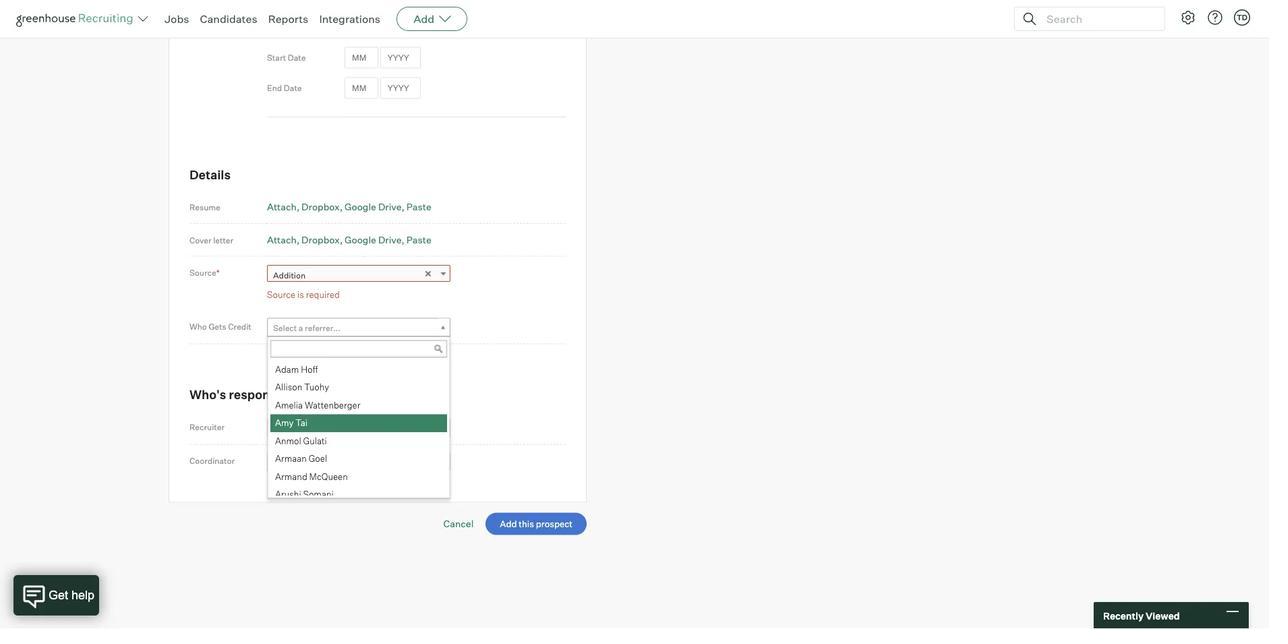 Task type: describe. For each thing, give the bounding box(es) containing it.
attach dropbox google drive paste for resume
[[267, 201, 431, 213]]

td
[[1237, 13, 1248, 22]]

letter
[[213, 235, 233, 245]]

viewed
[[1146, 610, 1180, 622]]

reports
[[268, 12, 308, 26]]

date for end date
[[284, 83, 302, 93]]

a
[[299, 323, 303, 333]]

referrer...
[[305, 323, 341, 333]]

yyyy text field for start date
[[380, 47, 421, 69]]

mm text field for start date
[[345, 47, 378, 69]]

cancel link
[[443, 518, 474, 530]]

select a referrer... link
[[267, 318, 451, 338]]

gulati
[[303, 435, 327, 446]]

armaan goel option
[[270, 450, 447, 468]]

source for source *
[[190, 268, 216, 278]]

integrations
[[319, 12, 380, 26]]

who gets credit
[[190, 322, 251, 332]]

cover
[[190, 235, 211, 245]]

mcqueen
[[309, 471, 348, 482]]

recruiter
[[190, 423, 225, 433]]

yyyy text field for end date
[[380, 77, 421, 99]]

required
[[306, 289, 340, 300]]

add
[[414, 12, 434, 26]]

cancel
[[443, 518, 474, 530]]

attach for cover letter
[[267, 234, 297, 246]]

adam
[[275, 364, 299, 375]]

who
[[190, 322, 207, 332]]

google drive link for resume
[[345, 201, 405, 213]]

list box containing adam hoff
[[268, 361, 447, 504]]

amy tai
[[275, 417, 308, 428]]

for
[[301, 387, 317, 403]]

Search text field
[[1043, 9, 1153, 29]]

mm text field for end date
[[345, 77, 378, 99]]

source for source is required
[[267, 289, 296, 300]]

select
[[273, 323, 297, 333]]

none link
[[267, 453, 451, 473]]

attach link for resume
[[267, 201, 300, 213]]

reports link
[[268, 12, 308, 26]]

anmol
[[275, 435, 301, 446]]

discipline link
[[345, 19, 528, 38]]

amy tai option
[[270, 414, 447, 432]]

dropbox for cover letter
[[302, 234, 340, 246]]

discipline inside "link"
[[351, 24, 388, 34]]

amelia wattenberger option
[[270, 397, 447, 414]]

credit
[[228, 322, 251, 332]]

cover letter
[[190, 235, 233, 245]]

coordinator
[[190, 456, 235, 467]]

drive for cover letter
[[378, 234, 402, 246]]

paste for resume
[[406, 201, 431, 213]]

0 horizontal spatial discipline
[[267, 23, 304, 33]]

responsible
[[229, 387, 298, 403]]

attach for resume
[[267, 201, 297, 213]]

armand mcqueen option
[[270, 468, 447, 486]]

who's
[[190, 387, 226, 403]]

amelia wattenberger
[[275, 400, 360, 410]]

who's responsible for this prospect?
[[190, 387, 404, 403]]

addition
[[273, 271, 306, 281]]

paste for cover letter
[[406, 234, 431, 246]]

armand mcqueen
[[275, 471, 348, 482]]

jobs link
[[165, 12, 189, 26]]

this
[[320, 387, 342, 403]]

configure image
[[1180, 9, 1196, 26]]



Task type: locate. For each thing, give the bounding box(es) containing it.
None submit
[[486, 513, 587, 535]]

2 attach dropbox google drive paste from the top
[[267, 234, 431, 246]]

google for resume
[[345, 201, 376, 213]]

1 vertical spatial yyyy text field
[[380, 77, 421, 99]]

amelia
[[275, 400, 303, 410]]

source *
[[190, 268, 220, 278]]

dropbox for resume
[[302, 201, 340, 213]]

1 vertical spatial google drive link
[[345, 234, 405, 246]]

attach dropbox google drive paste
[[267, 201, 431, 213], [267, 234, 431, 246]]

0 vertical spatial date
[[288, 53, 306, 63]]

anmol gulati
[[275, 435, 327, 446]]

date right the end
[[284, 83, 302, 93]]

is
[[297, 289, 304, 300]]

1 vertical spatial attach dropbox google drive paste
[[267, 234, 431, 246]]

google drive link for cover letter
[[345, 234, 405, 246]]

candidates link
[[200, 12, 257, 26]]

arushi somani
[[275, 489, 334, 500]]

add button
[[397, 7, 467, 31]]

jobs
[[165, 12, 189, 26]]

allison
[[275, 382, 302, 392]]

dropbox link
[[302, 201, 343, 213], [302, 234, 343, 246]]

0 vertical spatial dropbox link
[[302, 201, 343, 213]]

armand
[[275, 471, 307, 482]]

1 yyyy text field from the top
[[380, 47, 421, 69]]

date right the start
[[288, 53, 306, 63]]

hoff
[[301, 364, 318, 375]]

0 vertical spatial paste link
[[406, 201, 431, 213]]

list box
[[268, 361, 447, 504]]

adam hoff
[[275, 364, 318, 375]]

attach link for cover letter
[[267, 234, 300, 246]]

*
[[216, 268, 220, 278]]

0 vertical spatial attach link
[[267, 201, 300, 213]]

allison tuohy
[[275, 382, 329, 392]]

arushi somani option
[[270, 486, 447, 504]]

google drive link
[[345, 201, 405, 213], [345, 234, 405, 246]]

1 vertical spatial attach link
[[267, 234, 300, 246]]

discipline up start date
[[267, 23, 304, 33]]

1 vertical spatial mm text field
[[345, 77, 378, 99]]

paste link for resume
[[406, 201, 431, 213]]

1 vertical spatial google
[[345, 234, 376, 246]]

0 vertical spatial paste
[[406, 201, 431, 213]]

0 vertical spatial source
[[190, 268, 216, 278]]

1 dropbox from the top
[[302, 201, 340, 213]]

allison tuohy option
[[270, 379, 447, 397]]

1 paste link from the top
[[406, 201, 431, 213]]

select a referrer...
[[273, 323, 341, 333]]

0 horizontal spatial source
[[190, 268, 216, 278]]

greenhouse recruiting image
[[16, 11, 138, 27]]

0 vertical spatial attach dropbox google drive paste
[[267, 201, 431, 213]]

dropbox link for resume
[[302, 201, 343, 213]]

2 dropbox link from the top
[[302, 234, 343, 246]]

2 google from the top
[[345, 234, 376, 246]]

2 paste link from the top
[[406, 234, 431, 246]]

armaan
[[275, 453, 307, 464]]

1 vertical spatial drive
[[378, 234, 402, 246]]

paste link for cover letter
[[406, 234, 431, 246]]

1 attach link from the top
[[267, 201, 300, 213]]

tuohy
[[304, 382, 329, 392]]

td button
[[1234, 9, 1250, 26]]

tai
[[296, 417, 308, 428]]

integrations link
[[319, 12, 380, 26]]

arushi
[[275, 489, 301, 500]]

date
[[288, 53, 306, 63], [284, 83, 302, 93]]

2 attach from the top
[[267, 234, 297, 246]]

adam hoff option
[[270, 361, 447, 379]]

2 yyyy text field from the top
[[380, 77, 421, 99]]

1 mm text field from the top
[[345, 47, 378, 69]]

gets
[[209, 322, 226, 332]]

armaan goel
[[275, 453, 327, 464]]

end date
[[267, 83, 302, 93]]

1 google from the top
[[345, 201, 376, 213]]

1 dropbox link from the top
[[302, 201, 343, 213]]

candidates
[[200, 12, 257, 26]]

recently viewed
[[1103, 610, 1180, 622]]

1 vertical spatial paste
[[406, 234, 431, 246]]

paste
[[406, 201, 431, 213], [406, 234, 431, 246]]

0 vertical spatial google drive link
[[345, 201, 405, 213]]

1 google drive link from the top
[[345, 201, 405, 213]]

discipline left "add"
[[351, 24, 388, 34]]

0 vertical spatial mm text field
[[345, 47, 378, 69]]

anmol gulati option
[[270, 432, 447, 450]]

addition link
[[267, 266, 451, 285]]

somani
[[303, 489, 334, 500]]

1 vertical spatial attach
[[267, 234, 297, 246]]

source left the is
[[267, 289, 296, 300]]

source
[[190, 268, 216, 278], [267, 289, 296, 300]]

attach link
[[267, 201, 300, 213], [267, 234, 300, 246]]

1 vertical spatial source
[[267, 289, 296, 300]]

0 vertical spatial attach
[[267, 201, 297, 213]]

google
[[345, 201, 376, 213], [345, 234, 376, 246]]

1 attach from the top
[[267, 201, 297, 213]]

1 attach dropbox google drive paste from the top
[[267, 201, 431, 213]]

1 vertical spatial dropbox link
[[302, 234, 343, 246]]

2 google drive link from the top
[[345, 234, 405, 246]]

MM text field
[[345, 47, 378, 69], [345, 77, 378, 99]]

1 horizontal spatial discipline
[[351, 24, 388, 34]]

0 vertical spatial dropbox
[[302, 201, 340, 213]]

drive
[[378, 201, 402, 213], [378, 234, 402, 246]]

1 horizontal spatial source
[[267, 289, 296, 300]]

attach dropbox google drive paste for cover letter
[[267, 234, 431, 246]]

0 vertical spatial yyyy text field
[[380, 47, 421, 69]]

2 paste from the top
[[406, 234, 431, 246]]

wattenberger
[[305, 400, 360, 410]]

2 attach link from the top
[[267, 234, 300, 246]]

date for start date
[[288, 53, 306, 63]]

recently
[[1103, 610, 1144, 622]]

2 mm text field from the top
[[345, 77, 378, 99]]

start
[[267, 53, 286, 63]]

details
[[190, 167, 231, 182]]

start date
[[267, 53, 306, 63]]

1 vertical spatial paste link
[[406, 234, 431, 246]]

dropbox link for cover letter
[[302, 234, 343, 246]]

end
[[267, 83, 282, 93]]

none
[[273, 458, 293, 468]]

2 dropbox from the top
[[302, 234, 340, 246]]

0 vertical spatial drive
[[378, 201, 402, 213]]

1 drive from the top
[[378, 201, 402, 213]]

paste link
[[406, 201, 431, 213], [406, 234, 431, 246]]

1 vertical spatial date
[[284, 83, 302, 93]]

amy
[[275, 417, 294, 428]]

prospect?
[[344, 387, 404, 403]]

goel
[[309, 453, 327, 464]]

attach
[[267, 201, 297, 213], [267, 234, 297, 246]]

0 vertical spatial google
[[345, 201, 376, 213]]

resume
[[190, 203, 220, 213]]

YYYY text field
[[380, 47, 421, 69], [380, 77, 421, 99]]

None text field
[[270, 341, 447, 358]]

dropbox
[[302, 201, 340, 213], [302, 234, 340, 246]]

discipline
[[267, 23, 304, 33], [351, 24, 388, 34]]

drive for resume
[[378, 201, 402, 213]]

source down cover
[[190, 268, 216, 278]]

td button
[[1231, 7, 1253, 28]]

source is required
[[267, 289, 340, 300]]

1 paste from the top
[[406, 201, 431, 213]]

google for cover letter
[[345, 234, 376, 246]]

1 vertical spatial dropbox
[[302, 234, 340, 246]]

2 drive from the top
[[378, 234, 402, 246]]



Task type: vqa. For each thing, say whether or not it's contained in the screenshot.
None
yes



